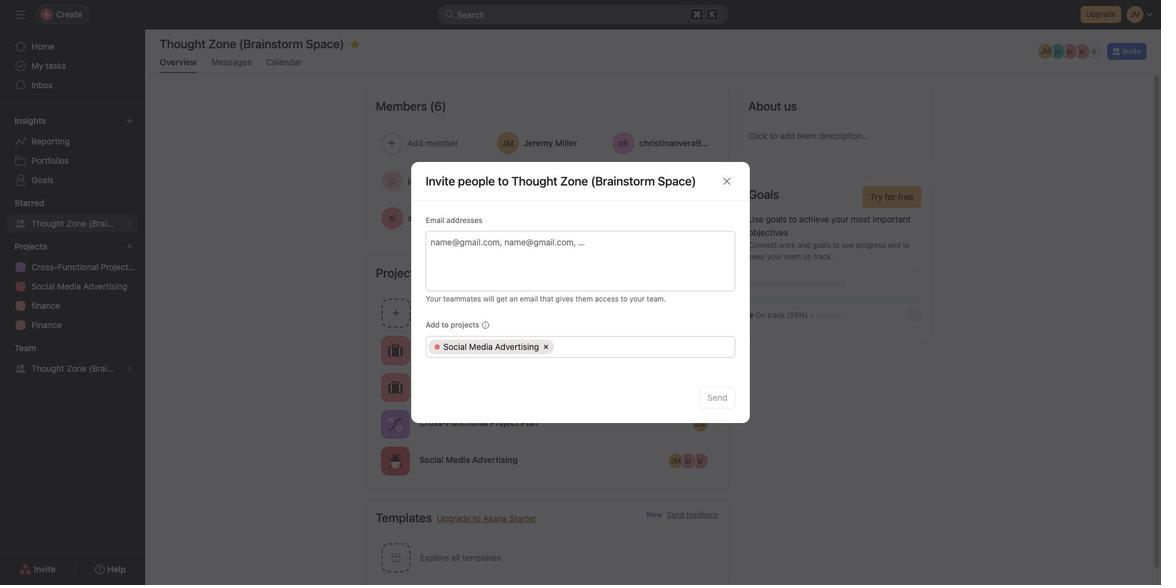 Task type: vqa. For each thing, say whether or not it's contained in the screenshot.
Insights element
yes



Task type: locate. For each thing, give the bounding box(es) containing it.
briefcase image
[[388, 380, 403, 395]]

1 list item from the top
[[366, 332, 728, 369]]

cell
[[428, 340, 555, 355]]

None text field
[[559, 340, 729, 355]]

dialog
[[411, 162, 750, 424]]

row
[[427, 337, 735, 358]]

line_and_symbols image
[[388, 417, 403, 432]]

remove from starred image
[[350, 39, 360, 49]]

global element
[[0, 30, 145, 102]]

prominent image
[[445, 10, 455, 19]]

insights element
[[0, 110, 145, 192]]

list item
[[366, 332, 728, 369], [366, 369, 728, 406], [366, 406, 728, 443], [366, 443, 728, 480]]

bug image
[[388, 454, 403, 469]]

hide sidebar image
[[16, 10, 25, 19]]

projects element
[[0, 236, 145, 338]]

starred element
[[0, 192, 145, 236]]

briefcase image
[[388, 343, 403, 358]]



Task type: describe. For each thing, give the bounding box(es) containing it.
4 list item from the top
[[366, 443, 728, 480]]

close this dialog image
[[722, 176, 732, 186]]

name@gmail.com, name@gmail.com, … text field
[[431, 235, 729, 249]]

3 list item from the top
[[366, 406, 728, 443]]

more information image
[[482, 322, 489, 329]]

2 list item from the top
[[366, 369, 728, 406]]

teams element
[[0, 338, 145, 381]]



